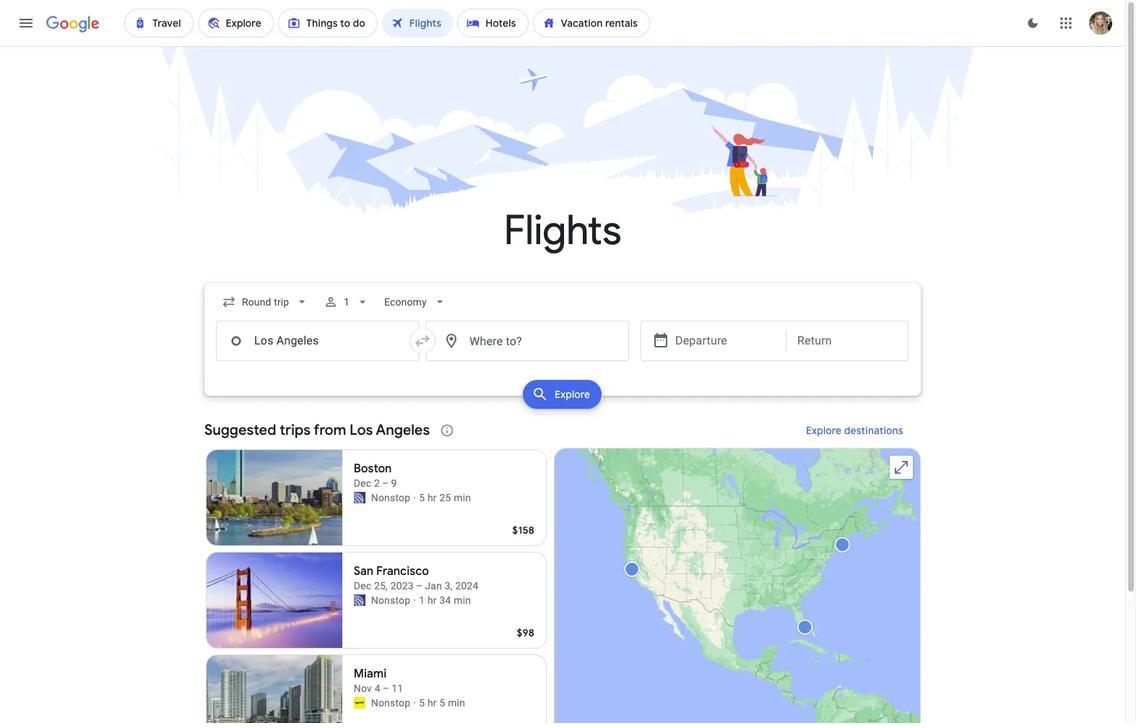 Task type: vqa. For each thing, say whether or not it's contained in the screenshot.
St in the 2586 N Monroe St Building
no



Task type: locate. For each thing, give the bounding box(es) containing it.
nonstop down 4 – 11
[[371, 697, 411, 709]]

0 horizontal spatial 1
[[344, 296, 350, 308]]

explore down where to? text box
[[555, 388, 591, 401]]

1 inside suggested trips from los angeles region
[[419, 595, 425, 606]]

3 nonstop from the top
[[371, 697, 411, 709]]

1 vertical spatial explore
[[807, 424, 842, 437]]

united image
[[354, 492, 365, 504], [354, 595, 365, 606]]

1 hr from the top
[[428, 492, 437, 504]]

5 for miami
[[419, 697, 425, 709]]

explore destinations
[[807, 424, 904, 437]]

 image
[[414, 491, 416, 505]]

dec inside boston dec 2 – 9
[[354, 478, 372, 489]]

3,
[[445, 580, 453, 592]]

from
[[314, 421, 346, 439]]

explore left "destinations"
[[807, 424, 842, 437]]

 image left the 5 hr 5 min in the bottom left of the page
[[414, 696, 416, 710]]

1 vertical spatial  image
[[414, 696, 416, 710]]

united image down san
[[354, 595, 365, 606]]

1 vertical spatial hr
[[428, 595, 437, 606]]

min
[[454, 492, 471, 504], [454, 595, 471, 606], [448, 697, 465, 709]]

2 – 9
[[374, 478, 397, 489]]

dec
[[354, 478, 372, 489], [354, 580, 372, 592]]

suggested trips from los angeles region
[[204, 413, 921, 723]]

min for san francisco
[[454, 595, 471, 606]]

san
[[354, 564, 374, 579]]

1 dec from the top
[[354, 478, 372, 489]]

1
[[344, 296, 350, 308], [419, 595, 425, 606]]

0 vertical spatial hr
[[428, 492, 437, 504]]

0 vertical spatial 1
[[344, 296, 350, 308]]

0 vertical spatial explore
[[555, 388, 591, 401]]

2  image from the top
[[414, 696, 416, 710]]

2 nonstop from the top
[[371, 595, 411, 606]]

nonstop down 2 – 9 at the bottom of page
[[371, 492, 411, 504]]

2 vertical spatial hr
[[428, 697, 437, 709]]

2 vertical spatial nonstop
[[371, 697, 411, 709]]

3 hr from the top
[[428, 697, 437, 709]]

boston dec 2 – 9
[[354, 462, 397, 489]]

nonstop for dec
[[371, 492, 411, 504]]

boston
[[354, 462, 392, 476]]

1 vertical spatial 1
[[419, 595, 425, 606]]

Departure text field
[[676, 322, 775, 361]]

2023 – jan
[[391, 580, 442, 592]]

5
[[419, 492, 425, 504], [419, 697, 425, 709], [440, 697, 445, 709]]

0 horizontal spatial explore
[[555, 388, 591, 401]]

explore inside flight search box
[[555, 388, 591, 401]]

1 nonstop from the top
[[371, 492, 411, 504]]

0 vertical spatial united image
[[354, 492, 365, 504]]

1 inside popup button
[[344, 296, 350, 308]]

1  image from the top
[[414, 593, 416, 608]]

nonstop for nov
[[371, 697, 411, 709]]

 image for san francisco
[[414, 593, 416, 608]]

1 for 1
[[344, 296, 350, 308]]

1 vertical spatial nonstop
[[371, 595, 411, 606]]

main menu image
[[17, 14, 35, 32]]

miami nov 4 – 11
[[354, 667, 403, 694]]

1 for 1 hr 34 min
[[419, 595, 425, 606]]

2 vertical spatial min
[[448, 697, 465, 709]]

united image down boston dec 2 – 9
[[354, 492, 365, 504]]

None field
[[216, 289, 315, 315], [379, 289, 453, 315], [216, 289, 315, 315], [379, 289, 453, 315]]

dec down boston
[[354, 478, 372, 489]]

los
[[350, 421, 373, 439]]

158 US dollars text field
[[513, 524, 535, 537]]

flights
[[504, 205, 622, 257]]

1 united image from the top
[[354, 492, 365, 504]]

explore inside suggested trips from los angeles region
[[807, 424, 842, 437]]

nonstop down 25, in the bottom of the page
[[371, 595, 411, 606]]

1 vertical spatial united image
[[354, 595, 365, 606]]

 image down the 2023 – jan
[[414, 593, 416, 608]]

nonstop
[[371, 492, 411, 504], [371, 595, 411, 606], [371, 697, 411, 709]]

0 vertical spatial dec
[[354, 478, 372, 489]]

2 dec from the top
[[354, 580, 372, 592]]

0 vertical spatial min
[[454, 492, 471, 504]]

5 hr 5 min
[[419, 697, 465, 709]]

spirit image
[[354, 697, 365, 709]]

dec down san
[[354, 580, 372, 592]]

explore
[[555, 388, 591, 401], [807, 424, 842, 437]]

1 vertical spatial dec
[[354, 580, 372, 592]]

1 vertical spatial min
[[454, 595, 471, 606]]

0 vertical spatial  image
[[414, 593, 416, 608]]

hr
[[428, 492, 437, 504], [428, 595, 437, 606], [428, 697, 437, 709]]

 image
[[414, 593, 416, 608], [414, 696, 416, 710]]

 image for miami
[[414, 696, 416, 710]]

2 hr from the top
[[428, 595, 437, 606]]

hr for miami
[[428, 697, 437, 709]]

change appearance image
[[1016, 6, 1051, 40]]

None text field
[[216, 321, 420, 361]]

1 horizontal spatial 1
[[419, 595, 425, 606]]

2 united image from the top
[[354, 595, 365, 606]]

1 horizontal spatial explore
[[807, 424, 842, 437]]

0 vertical spatial nonstop
[[371, 492, 411, 504]]



Task type: describe. For each thing, give the bounding box(es) containing it.
explore button
[[523, 380, 602, 409]]

francisco
[[377, 564, 429, 579]]

34
[[440, 595, 451, 606]]

98 US dollars text field
[[517, 626, 535, 639]]

1 button
[[318, 285, 376, 319]]

explore for explore
[[555, 388, 591, 401]]

none text field inside flight search box
[[216, 321, 420, 361]]

explore destinations button
[[789, 413, 921, 448]]

suggested
[[204, 421, 276, 439]]

25
[[440, 492, 451, 504]]

 image inside suggested trips from los angeles region
[[414, 491, 416, 505]]

angeles
[[376, 421, 430, 439]]

san francisco dec 25, 2023 – jan 3, 2024
[[354, 564, 479, 592]]

$158
[[513, 524, 535, 537]]

destinations
[[845, 424, 904, 437]]

hr for boston
[[428, 492, 437, 504]]

5 for boston
[[419, 492, 425, 504]]

5 hr 25 min
[[419, 492, 471, 504]]

min for boston
[[454, 492, 471, 504]]

Where to? text field
[[426, 321, 629, 361]]

nov
[[354, 683, 372, 694]]

explore for explore destinations
[[807, 424, 842, 437]]

Flight search field
[[193, 283, 933, 413]]

2024
[[456, 580, 479, 592]]

nonstop for francisco
[[371, 595, 411, 606]]

4 – 11
[[375, 683, 403, 694]]

25,
[[374, 580, 388, 592]]

suggested trips from los angeles
[[204, 421, 430, 439]]

min for miami
[[448, 697, 465, 709]]

Return text field
[[798, 322, 897, 361]]

1 hr 34 min
[[419, 595, 471, 606]]

dec inside san francisco dec 25, 2023 – jan 3, 2024
[[354, 580, 372, 592]]

trips
[[280, 421, 311, 439]]

hr for san francisco
[[428, 595, 437, 606]]

miami
[[354, 667, 387, 681]]

united image for francisco
[[354, 595, 365, 606]]

$98
[[517, 626, 535, 639]]

united image for dec
[[354, 492, 365, 504]]



